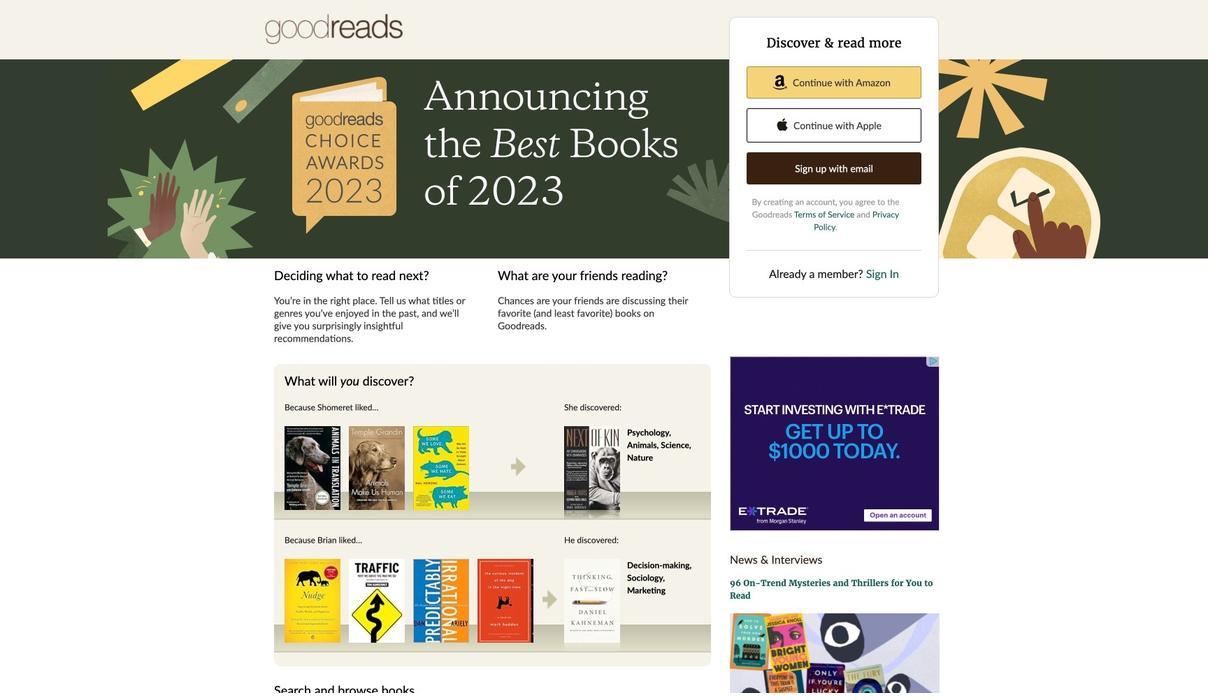 Task type: vqa. For each thing, say whether or not it's contained in the screenshot.
'Animals in Translation by Temple Grandin' image
yes



Task type: locate. For each thing, give the bounding box(es) containing it.
1 vertical spatial &rarr; image
[[543, 590, 557, 610]]

&rarr; image
[[511, 457, 526, 477], [543, 590, 557, 610]]

1 horizontal spatial &rarr; image
[[543, 590, 557, 610]]

next of kin by roger fouts image
[[564, 427, 620, 510]]

thinking, fast and slow by daniel kahneman image
[[564, 559, 620, 643]]

&rarr; image for next of kin by roger fouts image
[[511, 457, 526, 477]]

nudge by richard h. thaler image
[[285, 559, 341, 643]]

0 horizontal spatial &rarr; image
[[511, 457, 526, 477]]

animals make us human by temple grandin image
[[349, 427, 405, 510]]

&rarr; image for thinking, fast and slow by daniel kahneman image
[[543, 590, 557, 610]]

animals in translation by temple grandin image
[[285, 427, 341, 510]]

0 vertical spatial &rarr; image
[[511, 457, 526, 477]]



Task type: describe. For each thing, give the bounding box(es) containing it.
96 on-trend mysteries and thrillers for you to read image
[[730, 614, 940, 694]]

some we love, some we hate, some we eat by hal herzog image
[[413, 427, 469, 510]]

the curious incident of the dog in the night-time by mark haddon image
[[478, 559, 534, 643]]

traffic by tom vanderbilt image
[[349, 559, 405, 643]]

advertisement element
[[730, 357, 940, 531]]

goodreads: book reviews, recommendations, and discussion image
[[265, 14, 403, 44]]

predictably irrational by dan ariely image
[[413, 559, 469, 643]]



